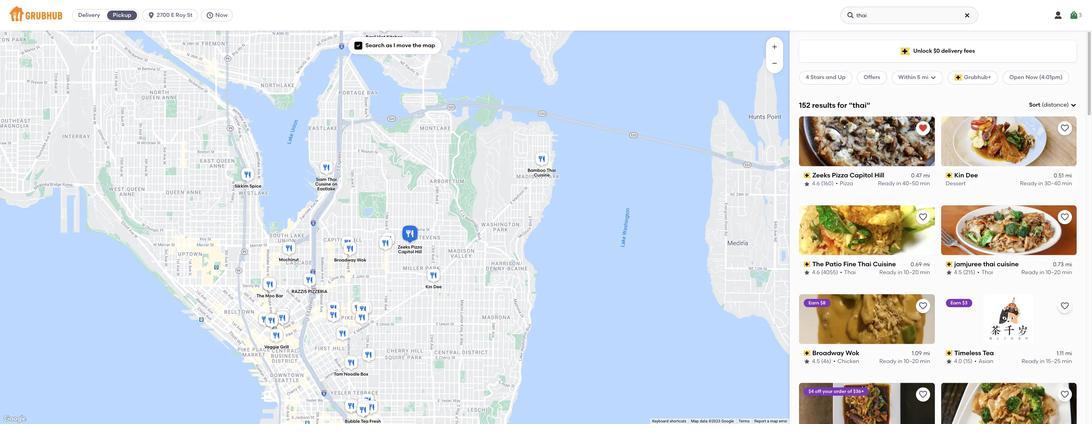 Task type: describe. For each thing, give the bounding box(es) containing it.
mi for timeless tea
[[1065, 350, 1072, 357]]

jamjuree thai cuisine logo image
[[941, 205, 1077, 255]]

veggie
[[264, 345, 279, 350]]

saved restaurant image
[[918, 124, 928, 133]]

order
[[834, 389, 846, 395]]

1 horizontal spatial broadway wok
[[812, 350, 859, 357]]

kitchen
[[386, 35, 403, 40]]

star icon image for the patio fine thai cuisine
[[804, 270, 810, 276]]

viet
[[377, 35, 385, 40]]

jamjuree thai cuisine image
[[377, 236, 393, 253]]

ready in 40–50 min
[[878, 181, 930, 187]]

mochinut
[[279, 257, 299, 263]]

4.0
[[954, 358, 962, 365]]

thai down the jamjuree thai cuisine on the bottom right of page
[[982, 269, 993, 276]]

in for timeless tea
[[1040, 358, 1045, 365]]

roy
[[176, 12, 186, 19]]

vinason pho & grill image
[[261, 276, 277, 294]]

152
[[799, 101, 811, 110]]

siam thai cuisine on eastlake image
[[318, 160, 334, 177]]

map region
[[0, 0, 849, 425]]

earn $8
[[809, 300, 826, 306]]

ready for timeless tea
[[1022, 358, 1039, 365]]

search
[[365, 42, 385, 49]]

(160)
[[821, 181, 834, 187]]

bai tong thai street cafe logo image
[[941, 383, 1077, 425]]

• thai for patio
[[840, 269, 856, 276]]

4.6 for the patio fine thai cuisine
[[812, 269, 820, 276]]

map
[[691, 419, 699, 424]]

$4
[[809, 389, 814, 395]]

dee for kin dee
[[966, 172, 978, 179]]

capitol for zeeks pizza capitol hill mochinut
[[398, 250, 414, 255]]

timeless tea image
[[340, 235, 355, 252]]

4.0 (15)
[[954, 358, 972, 365]]

subscription pass image for zeeks pizza capitol hill
[[804, 173, 811, 178]]

on
[[332, 182, 337, 187]]

jamjuree thai cuisine
[[954, 261, 1019, 268]]

bamboo
[[527, 168, 546, 173]]

tam
[[334, 372, 343, 377]]

4.6 (160)
[[812, 181, 834, 187]]

"thai"
[[849, 101, 870, 110]]

1 horizontal spatial broadway
[[812, 350, 844, 357]]

eastlake
[[317, 186, 335, 192]]

thai right siam
[[327, 177, 337, 182]]

0 vertical spatial cuisine
[[534, 173, 550, 178]]

tam noodle box image
[[343, 355, 359, 373]]

svg image inside now button
[[206, 11, 214, 19]]

ba bar image
[[361, 347, 376, 365]]

10–20 for jamjuree thai cuisine
[[1046, 269, 1061, 276]]

• for tea
[[974, 358, 977, 365]]

subscription pass image for the patio fine thai cuisine
[[804, 262, 811, 267]]

kin dee razzis pizzeria the moo bar
[[256, 285, 442, 299]]

0.51
[[1054, 173, 1064, 179]]

thai right fine
[[858, 261, 871, 268]]

mochinut image
[[281, 241, 297, 258]]

1 horizontal spatial now
[[1026, 74, 1038, 81]]

mi for broadway wok
[[923, 350, 930, 357]]

svg image left 3 "button" at the top right of page
[[1054, 11, 1063, 20]]

basil
[[366, 35, 376, 40]]

di fiora image
[[326, 308, 341, 325]]

zeeks pizza capitol hill
[[812, 172, 884, 179]]

$3
[[962, 300, 968, 306]]

min for timeless tea
[[1062, 358, 1072, 365]]

the inside kin dee razzis pizzeria the moo bar
[[256, 294, 264, 299]]

bamboo thai cuisine image
[[534, 151, 550, 169]]

mi for zeeks pizza capitol hill
[[923, 173, 930, 179]]

4.5 (215)
[[954, 269, 975, 276]]

15–25
[[1046, 358, 1061, 365]]

svg image inside field
[[1070, 102, 1077, 108]]

minus icon image
[[771, 59, 779, 67]]

noodle
[[344, 372, 359, 377]]

timeless tea logo image
[[984, 294, 1034, 344]]

(
[[1042, 102, 1044, 108]]

sort
[[1029, 102, 1040, 108]]

4.5 for broadway wok
[[812, 358, 820, 365]]

in for kin dee
[[1038, 181, 1043, 187]]

within 5 mi
[[898, 74, 929, 81]]

terms link
[[739, 419, 750, 424]]

min for jamjuree thai cuisine
[[1062, 269, 1072, 276]]

kin dee image
[[426, 268, 441, 285]]

in for broadway wok
[[898, 358, 902, 365]]

$36+
[[853, 389, 864, 395]]

tam noodle box
[[334, 372, 368, 377]]

razzis
[[291, 290, 307, 295]]

min for kin dee
[[1062, 181, 1072, 187]]

(46)
[[821, 358, 831, 365]]

keyboard shortcuts button
[[652, 419, 686, 425]]

the patio fine thai cuisine logo image
[[799, 205, 935, 255]]

the patio fine thai cuisine image
[[380, 232, 396, 249]]

as
[[386, 42, 392, 49]]

kin dee
[[954, 172, 978, 179]]

move
[[397, 42, 411, 49]]

wok inside the map region
[[357, 258, 366, 263]]

zeeks for zeeks pizza capitol hill mochinut
[[398, 245, 410, 250]]

earn $3
[[951, 300, 968, 306]]

5
[[917, 74, 921, 81]]

veggie grill image
[[268, 328, 284, 345]]

ready for kin dee
[[1020, 181, 1037, 187]]

din tai fung image
[[274, 310, 290, 328]]

box
[[360, 372, 368, 377]]

min for broadway wok
[[920, 358, 930, 365]]

ready in 10–20 min for broadway wok
[[879, 358, 930, 365]]

(4055)
[[821, 269, 838, 276]]

hill for zeeks pizza capitol hill mochinut
[[415, 250, 422, 255]]

1.11
[[1057, 350, 1064, 357]]

chicken
[[838, 358, 859, 365]]

• for thai
[[977, 269, 980, 276]]

bubble tea fresh fruit juice image
[[355, 403, 371, 420]]

30–40
[[1044, 181, 1061, 187]]

2700 e roy st
[[157, 12, 193, 19]]

ready in 15–25 min
[[1022, 358, 1072, 365]]

save this restaurant image for "jamjuree thai cuisine logo"
[[1060, 213, 1070, 222]]

xing fu tang image
[[257, 312, 273, 329]]

0.73
[[1053, 261, 1064, 268]]

chu minh tofu & vegan deli image
[[355, 401, 371, 418]]

bamboo thai cuisine siam thai cuisine on eastlake
[[315, 168, 556, 192]]

4.5 for jamjuree thai cuisine
[[954, 269, 962, 276]]

thai ginger - pacific place image
[[274, 310, 290, 327]]

razzis pizzeria image
[[301, 273, 317, 290]]

i
[[394, 42, 395, 49]]

star icon image for broadway wok
[[804, 359, 810, 365]]

thanh vi image
[[355, 398, 371, 415]]

bai tong thai street cafe image
[[357, 301, 373, 318]]

star icon image for jamjuree thai cuisine
[[946, 270, 952, 276]]

zeeks pizza capitol hill logo image
[[799, 116, 935, 167]]

• for wok
[[833, 358, 836, 365]]

hill for zeeks pizza capitol hill
[[874, 172, 884, 179]]

broadway inside the map region
[[334, 258, 356, 263]]

svg image left search
[[356, 43, 361, 48]]

broadway wok inside the map region
[[334, 258, 366, 263]]

thai right 'bamboo'
[[547, 168, 556, 173]]

0.51 mi
[[1054, 173, 1072, 179]]

the patio fine thai cuisine
[[812, 261, 896, 268]]

st
[[187, 12, 193, 19]]

3
[[1079, 12, 1082, 18]]

2 vertical spatial cuisine
[[873, 261, 896, 268]]

big mario's pizza capitol hill image
[[350, 301, 366, 318]]

now inside now button
[[215, 12, 228, 19]]

basil viet kitchen
[[366, 35, 403, 40]]

earn for timeless
[[951, 300, 961, 306]]

subscription pass image for timeless tea
[[946, 351, 953, 356]]

kin for kin dee
[[954, 172, 964, 179]]

your
[[823, 389, 833, 395]]

a
[[767, 419, 769, 424]]

none field containing sort
[[1029, 101, 1077, 109]]

zeeks for zeeks pizza capitol hill
[[812, 172, 830, 179]]

of
[[847, 389, 852, 395]]

error
[[779, 419, 787, 424]]

asian
[[979, 358, 993, 365]]

0.47 mi
[[911, 173, 930, 179]]

$8
[[820, 300, 826, 306]]

thai
[[983, 261, 995, 268]]

broadway wok image
[[342, 241, 358, 258]]

pizza for • pizza
[[840, 181, 853, 187]]

4.6 for zeeks pizza capitol hill
[[812, 181, 820, 187]]

results
[[812, 101, 836, 110]]



Task type: locate. For each thing, give the bounding box(es) containing it.
0 vertical spatial broadway
[[334, 258, 356, 263]]

save this restaurant image left "earn $3"
[[918, 302, 928, 311]]

zeeks up 4.6 (160)
[[812, 172, 830, 179]]

mi right 0.51
[[1065, 173, 1072, 179]]

0.69 mi
[[911, 261, 930, 268]]

0 vertical spatial the
[[812, 261, 824, 268]]

0 horizontal spatial zeeks
[[398, 245, 410, 250]]

0 horizontal spatial • thai
[[840, 269, 856, 276]]

None field
[[1029, 101, 1077, 109]]

0 horizontal spatial 4.5
[[812, 358, 820, 365]]

svg image right st
[[206, 11, 214, 19]]

mi for kin dee
[[1065, 173, 1072, 179]]

cuisine left the 0.69
[[873, 261, 896, 268]]

1 horizontal spatial 4.5
[[954, 269, 962, 276]]

1 horizontal spatial map
[[770, 419, 778, 424]]

star icon image
[[804, 181, 810, 187], [804, 270, 810, 276], [946, 270, 952, 276], [804, 359, 810, 365], [946, 359, 952, 365]]

ready in 10–20 min down the 0.69
[[879, 269, 930, 276]]

wok
[[357, 258, 366, 263], [846, 350, 859, 357]]

1 4.6 from the top
[[812, 181, 820, 187]]

search as i move the map
[[365, 42, 435, 49]]

ready for the patio fine thai cuisine
[[879, 269, 896, 276]]

1 vertical spatial save this restaurant image
[[918, 302, 928, 311]]

2700 e roy st button
[[142, 9, 201, 22]]

star icon image left 4.5 (46)
[[804, 359, 810, 365]]

1 vertical spatial the
[[256, 294, 264, 299]]

capitol down zeeks pizza capitol hill image
[[398, 250, 414, 255]]

in for zeeks pizza capitol hill
[[896, 181, 901, 187]]

meetea cafe image
[[355, 302, 371, 319]]

0 horizontal spatial map
[[423, 42, 435, 49]]

save this restaurant image for 'bai tong thai street cafe logo'
[[1060, 390, 1070, 400]]

0 horizontal spatial now
[[215, 12, 228, 19]]

• thai down fine
[[840, 269, 856, 276]]

saved restaurant button
[[916, 121, 930, 135]]

loving hut image
[[363, 400, 379, 417]]

svg image inside 3 "button"
[[1069, 11, 1079, 20]]

40–50
[[902, 181, 919, 187]]

ready for broadway wok
[[879, 358, 896, 365]]

delivery
[[941, 48, 963, 54]]

star icon image left 4.6 (4055)
[[804, 270, 810, 276]]

fine
[[843, 261, 856, 268]]

0.73 mi
[[1053, 261, 1072, 268]]

subscription pass image for kin dee
[[946, 173, 953, 178]]

1 vertical spatial grubhub plus flag logo image
[[955, 75, 962, 81]]

grain house image
[[354, 310, 370, 327]]

0 horizontal spatial capitol
[[398, 250, 414, 255]]

mi for jamjuree thai cuisine
[[1065, 261, 1072, 268]]

min down the '0.47 mi'
[[920, 181, 930, 187]]

sushi ave image
[[343, 399, 359, 416]]

capitol
[[850, 172, 873, 179], [398, 250, 414, 255]]

keyboard
[[652, 419, 669, 424]]

subscription pass image for broadway wok
[[804, 351, 811, 356]]

1 vertical spatial 4.6
[[812, 269, 820, 276]]

1 vertical spatial 4.5
[[812, 358, 820, 365]]

0 vertical spatial capitol
[[850, 172, 873, 179]]

grubhub plus flag logo image
[[901, 47, 910, 55], [955, 75, 962, 81]]

0 horizontal spatial broadway wok
[[334, 258, 366, 263]]

• down patio
[[840, 269, 842, 276]]

terms
[[739, 419, 750, 424]]

4.5
[[954, 269, 962, 276], [812, 358, 820, 365]]

grubhub plus flag logo image for grubhub+
[[955, 75, 962, 81]]

4.5 left (215)
[[954, 269, 962, 276]]

earn left '$3'
[[951, 300, 961, 306]]

zeeks right 'the patio fine thai cuisine' "icon" on the left of the page
[[398, 245, 410, 250]]

1 vertical spatial broadway wok
[[812, 350, 859, 357]]

1 horizontal spatial • thai
[[977, 269, 993, 276]]

min down 1.11 mi
[[1062, 358, 1072, 365]]

star icon image for zeeks pizza capitol hill
[[804, 181, 810, 187]]

grubhub plus flag logo image for unlock $0 delivery fees
[[901, 47, 910, 55]]

basil viet kitchen image
[[376, 18, 392, 35]]

kin inside kin dee razzis pizzeria the moo bar
[[425, 285, 432, 290]]

(4:01pm)
[[1039, 74, 1063, 81]]

pizza up • pizza
[[832, 172, 848, 179]]

siam
[[316, 177, 326, 182]]

map
[[423, 42, 435, 49], [770, 419, 778, 424]]

0 vertical spatial wok
[[357, 258, 366, 263]]

off
[[815, 389, 821, 395]]

asean food hall-hi fry image
[[264, 313, 279, 330]]

subscription pass image left timeless
[[946, 351, 953, 356]]

1 horizontal spatial wok
[[846, 350, 859, 357]]

• right (46)
[[833, 358, 836, 365]]

save this restaurant image
[[918, 213, 928, 222], [1060, 213, 1070, 222], [1060, 302, 1070, 311], [918, 390, 928, 400], [1060, 390, 1070, 400]]

subscription pass image for jamjuree thai cuisine
[[946, 262, 953, 267]]

$4 off your order of $36+
[[809, 389, 864, 395]]

grubhub plus flag logo image left grubhub+
[[955, 75, 962, 81]]

pizza down zeeks pizza capitol hill on the right of page
[[840, 181, 853, 187]]

svg image inside '2700 e roy st' button
[[147, 11, 155, 19]]

• thai for thai
[[977, 269, 993, 276]]

4.5 (46)
[[812, 358, 831, 365]]

report
[[754, 419, 766, 424]]

• for patio
[[840, 269, 842, 276]]

0 vertical spatial 4.5
[[954, 269, 962, 276]]

map right the "the"
[[423, 42, 435, 49]]

grubhub plus flag logo image left unlock on the right of the page
[[901, 47, 910, 55]]

pizza inside zeeks pizza capitol hill mochinut
[[411, 245, 422, 250]]

0 horizontal spatial broadway
[[334, 258, 356, 263]]

0 horizontal spatial hill
[[415, 250, 422, 255]]

1 vertical spatial dee
[[433, 285, 442, 290]]

min for zeeks pizza capitol hill
[[920, 181, 930, 187]]

• right (215)
[[977, 269, 980, 276]]

google image
[[2, 414, 28, 425]]

0 horizontal spatial dee
[[433, 285, 442, 290]]

1 vertical spatial now
[[1026, 74, 1038, 81]]

1 horizontal spatial the
[[812, 261, 824, 268]]

timeless
[[954, 350, 981, 357]]

now button
[[201, 9, 236, 22]]

• thai
[[840, 269, 856, 276], [977, 269, 993, 276]]

0 vertical spatial 4.6
[[812, 181, 820, 187]]

thai down fine
[[844, 269, 856, 276]]

1 horizontal spatial kin
[[954, 172, 964, 179]]

hill up 'ready in 40–50 min'
[[874, 172, 884, 179]]

0 horizontal spatial wok
[[357, 258, 366, 263]]

1 horizontal spatial save this restaurant image
[[1060, 124, 1070, 133]]

$0
[[934, 48, 940, 54]]

cuisine down bamboo thai cuisine image
[[534, 173, 550, 178]]

4.6 (4055)
[[812, 269, 838, 276]]

1 vertical spatial zeeks
[[398, 245, 410, 250]]

1 horizontal spatial zeeks
[[812, 172, 830, 179]]

1 vertical spatial broadway
[[812, 350, 844, 357]]

save this restaurant button
[[1058, 121, 1072, 135], [916, 210, 930, 224], [1058, 210, 1072, 224], [916, 299, 930, 313], [1058, 299, 1072, 313], [916, 388, 930, 402], [1058, 388, 1072, 402]]

mi right 0.47
[[923, 173, 930, 179]]

• right the (15)
[[974, 358, 977, 365]]

Search for food, convenience, alcohol... search field
[[840, 7, 978, 24]]

• chicken
[[833, 358, 859, 365]]

asean food hall-rolling wok image
[[264, 313, 279, 330]]

biang biang noodles image
[[326, 301, 341, 318]]

zeeks inside zeeks pizza capitol hill mochinut
[[398, 245, 410, 250]]

mi for the patio fine thai cuisine
[[923, 261, 930, 268]]

mi right 1.11
[[1065, 350, 1072, 357]]

star icon image for timeless tea
[[946, 359, 952, 365]]

0 vertical spatial save this restaurant image
[[1060, 124, 1070, 133]]

earn for broadway
[[809, 300, 819, 306]]

capitol up • pizza
[[850, 172, 873, 179]]

• thai down the jamjuree thai cuisine on the bottom right of page
[[977, 269, 993, 276]]

min down 1.09 mi
[[920, 358, 930, 365]]

now
[[215, 12, 228, 19], [1026, 74, 1038, 81]]

save this restaurant image for the patio fine thai cuisine logo
[[918, 213, 928, 222]]

2 earn from the left
[[951, 300, 961, 306]]

0.47
[[911, 173, 922, 179]]

1 vertical spatial hill
[[415, 250, 422, 255]]

0 vertical spatial now
[[215, 12, 228, 19]]

zeeks pizza capitol hill image
[[400, 224, 419, 245]]

4.5 left (46)
[[812, 358, 820, 365]]

pizza for zeeks pizza capitol hill mochinut
[[411, 245, 422, 250]]

open
[[1009, 74, 1024, 81]]

0 vertical spatial broadway wok
[[334, 258, 366, 263]]

dee
[[966, 172, 978, 179], [433, 285, 442, 290]]

moo
[[265, 294, 274, 299]]

dessert
[[946, 181, 966, 187]]

subscription pass image
[[946, 173, 953, 178], [804, 351, 811, 356], [946, 351, 953, 356]]

ready in 30–40 min
[[1020, 181, 1072, 187]]

spice
[[249, 184, 261, 189]]

1 horizontal spatial earn
[[951, 300, 961, 306]]

subscription pass image up the dessert
[[946, 173, 953, 178]]

)
[[1067, 102, 1069, 108]]

1 horizontal spatial cuisine
[[534, 173, 550, 178]]

the moo bar image
[[262, 277, 277, 294]]

subscription pass image
[[804, 173, 811, 178], [804, 262, 811, 267], [946, 262, 953, 267]]

capitol for zeeks pizza capitol hill
[[850, 172, 873, 179]]

pickup button
[[106, 9, 139, 22]]

1 vertical spatial cuisine
[[315, 182, 331, 187]]

1 horizontal spatial hill
[[874, 172, 884, 179]]

1.09
[[912, 350, 922, 357]]

grubhub+
[[964, 74, 991, 81]]

kin for kin dee razzis pizzeria the moo bar
[[425, 285, 432, 290]]

• for pizza
[[836, 181, 838, 187]]

and
[[826, 74, 836, 81]]

mi right the 5
[[922, 74, 929, 81]]

delivery button
[[73, 9, 106, 22]]

the left moo
[[256, 294, 264, 299]]

save this restaurant image
[[1060, 124, 1070, 133], [918, 302, 928, 311]]

10–20 down the 0.73
[[1046, 269, 1061, 276]]

min for the patio fine thai cuisine
[[920, 269, 930, 276]]

cuisine
[[534, 173, 550, 178], [315, 182, 331, 187], [873, 261, 896, 268]]

ready in 10–20 min down the 0.73
[[1021, 269, 1072, 276]]

main navigation navigation
[[0, 0, 1092, 31]]

offers
[[864, 74, 880, 81]]

1 horizontal spatial grubhub plus flag logo image
[[955, 75, 962, 81]]

mi right 1.09
[[923, 350, 930, 357]]

2 4.6 from the top
[[812, 269, 820, 276]]

1 vertical spatial capitol
[[398, 250, 414, 255]]

zeeks pizza capitol hill mochinut
[[279, 245, 422, 263]]

unlock $0 delivery fees
[[913, 48, 975, 54]]

svg image
[[1069, 11, 1079, 20], [147, 11, 155, 19], [847, 11, 854, 19], [964, 12, 970, 19], [930, 75, 936, 81]]

star icon image left 4.0
[[946, 359, 952, 365]]

(215)
[[963, 269, 975, 276]]

ready in 10–20 min
[[879, 269, 930, 276], [1021, 269, 1072, 276], [879, 358, 930, 365]]

• right (160)
[[836, 181, 838, 187]]

kin dee logo image
[[941, 116, 1077, 167]]

10–20 for broadway wok
[[904, 358, 919, 365]]

pizzeria
[[308, 290, 327, 295]]

patio
[[825, 261, 842, 268]]

map right a
[[770, 419, 778, 424]]

4.6 left (4055)
[[812, 269, 820, 276]]

midnight cookie co image
[[275, 308, 291, 325]]

1 horizontal spatial dee
[[966, 172, 978, 179]]

10–20 for the patio fine thai cuisine
[[904, 269, 919, 276]]

in for the patio fine thai cuisine
[[898, 269, 902, 276]]

0 vertical spatial pizza
[[832, 172, 848, 179]]

0 vertical spatial map
[[423, 42, 435, 49]]

report a map error link
[[754, 419, 787, 424]]

2 horizontal spatial cuisine
[[873, 261, 896, 268]]

ready in 10–20 min for jamjuree thai cuisine
[[1021, 269, 1072, 276]]

1 horizontal spatial capitol
[[850, 172, 873, 179]]

hill down zeeks pizza capitol hill image
[[415, 250, 422, 255]]

10–20 down the 0.69
[[904, 269, 919, 276]]

dee for kin dee razzis pizzeria the moo bar
[[433, 285, 442, 290]]

0 horizontal spatial earn
[[809, 300, 819, 306]]

hill inside zeeks pizza capitol hill mochinut
[[415, 250, 422, 255]]

2700
[[157, 12, 170, 19]]

shortcuts
[[670, 419, 686, 424]]

now right open
[[1026, 74, 1038, 81]]

broadway wok down 'timeless tea' 'icon'
[[334, 258, 366, 263]]

vietlicious image
[[335, 326, 350, 343]]

0 horizontal spatial save this restaurant image
[[918, 302, 928, 311]]

now right st
[[215, 12, 228, 19]]

1 • thai from the left
[[840, 269, 856, 276]]

ready in 10–20 min down 1.09
[[879, 358, 930, 365]]

cuisine left on
[[315, 182, 331, 187]]

broadway up (46)
[[812, 350, 844, 357]]

1 earn from the left
[[809, 300, 819, 306]]

mi right the 0.69
[[923, 261, 930, 268]]

0 vertical spatial hill
[[874, 172, 884, 179]]

ready for zeeks pizza capitol hill
[[878, 181, 895, 187]]

the
[[812, 261, 824, 268], [256, 294, 264, 299]]

save this restaurant image down )
[[1060, 124, 1070, 133]]

2 vertical spatial pizza
[[411, 245, 422, 250]]

©2023
[[709, 419, 721, 424]]

10–20 down 1.09
[[904, 358, 919, 365]]

4.6 left (160)
[[812, 181, 820, 187]]

within
[[898, 74, 916, 81]]

subscription pass image up $4
[[804, 351, 811, 356]]

0 horizontal spatial cuisine
[[315, 182, 331, 187]]

pizza right 'the patio fine thai cuisine' "icon" on the left of the page
[[411, 245, 422, 250]]

for
[[837, 101, 847, 110]]

1 vertical spatial map
[[770, 419, 778, 424]]

mi right the 0.73
[[1065, 261, 1072, 268]]

tea
[[983, 350, 994, 357]]

1 vertical spatial wok
[[846, 350, 859, 357]]

min down 0.69 mi in the bottom right of the page
[[920, 269, 930, 276]]

broadway
[[334, 258, 356, 263], [812, 350, 844, 357]]

cuisine
[[997, 261, 1019, 268]]

veggie grill
[[264, 345, 289, 350]]

0.69
[[911, 261, 922, 268]]

the up 4.6 (4055)
[[812, 261, 824, 268]]

152 results for "thai"
[[799, 101, 870, 110]]

4 stars and up
[[806, 74, 846, 81]]

broadway down 'timeless tea' 'icon'
[[334, 258, 356, 263]]

star icon image left 4.5 (215) on the right
[[946, 270, 952, 276]]

capitol inside zeeks pizza capitol hill mochinut
[[398, 250, 414, 255]]

jamjuree
[[954, 261, 982, 268]]

ready for jamjuree thai cuisine
[[1021, 269, 1038, 276]]

kin
[[954, 172, 964, 179], [425, 285, 432, 290]]

broadway wok logo image
[[799, 294, 935, 344]]

0 vertical spatial kin
[[954, 172, 964, 179]]

mi la cay image
[[360, 393, 376, 410]]

min down '0.51 mi'
[[1062, 181, 1072, 187]]

bamboo thai cuisine logo image
[[799, 383, 935, 425]]

1 vertical spatial kin
[[425, 285, 432, 290]]

1 vertical spatial pizza
[[840, 181, 853, 187]]

0 horizontal spatial grubhub plus flag logo image
[[901, 47, 910, 55]]

0 horizontal spatial the
[[256, 294, 264, 299]]

star icon image left 4.6 (160)
[[804, 181, 810, 187]]

in for jamjuree thai cuisine
[[1040, 269, 1044, 276]]

ready in 10–20 min for the patio fine thai cuisine
[[879, 269, 930, 276]]

10–20
[[904, 269, 919, 276], [1046, 269, 1061, 276], [904, 358, 919, 365]]

0 vertical spatial dee
[[966, 172, 978, 179]]

2 • thai from the left
[[977, 269, 993, 276]]

grill
[[280, 345, 289, 350]]

dee inside kin dee razzis pizzeria the moo bar
[[433, 285, 442, 290]]

pizza for zeeks pizza capitol hill
[[832, 172, 848, 179]]

earn left $8
[[809, 300, 819, 306]]

svg image right )
[[1070, 102, 1077, 108]]

keyboard shortcuts
[[652, 419, 686, 424]]

min down 0.73 mi on the bottom of the page
[[1062, 269, 1072, 276]]

ready
[[878, 181, 895, 187], [1020, 181, 1037, 187], [879, 269, 896, 276], [1021, 269, 1038, 276], [879, 358, 896, 365], [1022, 358, 1039, 365]]

0 vertical spatial grubhub plus flag logo image
[[901, 47, 910, 55]]

plus icon image
[[771, 43, 779, 51]]

broadway wok up (46)
[[812, 350, 859, 357]]

0 vertical spatial zeeks
[[812, 172, 830, 179]]

up
[[838, 74, 846, 81]]

sikkim spice image
[[240, 167, 255, 184]]

svg image
[[1054, 11, 1063, 20], [206, 11, 214, 19], [356, 43, 361, 48], [1070, 102, 1077, 108]]

0 horizontal spatial kin
[[425, 285, 432, 290]]

timeless tea
[[954, 350, 994, 357]]



Task type: vqa. For each thing, say whether or not it's contained in the screenshot.


